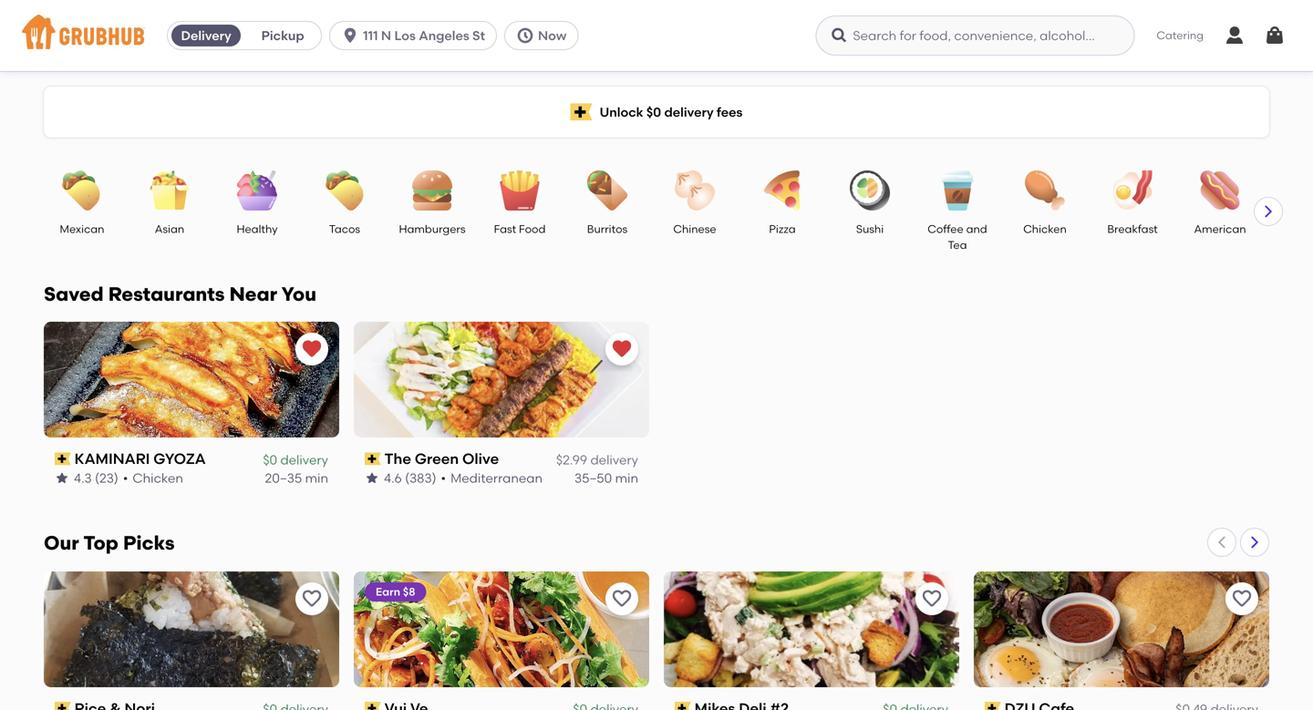 Task type: vqa. For each thing, say whether or not it's contained in the screenshot.
svg icon in the now button
yes



Task type: locate. For each thing, give the bounding box(es) containing it.
star icon image for the green olive
[[365, 471, 379, 486]]

caret right icon image right 'american' image
[[1261, 204, 1276, 219]]

save this restaurant image for mikes deli #2 logo's 'save this restaurant' button
[[921, 588, 943, 610]]

star icon image left 4.6
[[365, 471, 379, 486]]

svg image
[[1224, 25, 1246, 47], [830, 26, 848, 45]]

delivery button
[[168, 21, 244, 50]]

saved restaurant image
[[611, 338, 633, 360]]

restaurants
[[108, 283, 225, 306]]

coffee
[[928, 222, 964, 236]]

(383)
[[405, 471, 436, 486]]

1 saved restaurant button from the left
[[295, 333, 328, 366]]

min for kaminari gyoza
[[305, 471, 328, 486]]

1 horizontal spatial $0
[[646, 104, 661, 120]]

n
[[381, 28, 391, 43]]

1 vertical spatial chicken
[[133, 471, 183, 486]]

chicken
[[1023, 222, 1067, 236], [133, 471, 183, 486]]

1 vertical spatial caret right icon image
[[1247, 535, 1262, 550]]

4.3 (23)
[[74, 471, 118, 486]]

the green olive
[[385, 450, 499, 468]]

saved restaurant button for kaminari gyoza
[[295, 333, 328, 366]]

0 vertical spatial $0
[[646, 104, 661, 120]]

0 horizontal spatial delivery
[[280, 452, 328, 468]]

delivery
[[181, 28, 231, 43]]

svg image for 111 n los angeles st
[[341, 26, 359, 45]]

chicken image
[[1013, 171, 1077, 211]]

green
[[415, 450, 459, 468]]

0 horizontal spatial chicken
[[133, 471, 183, 486]]

1 horizontal spatial •
[[441, 471, 446, 486]]

caret left icon image
[[1215, 535, 1229, 550]]

svg image
[[1264, 25, 1286, 47], [341, 26, 359, 45], [516, 26, 534, 45]]

1 horizontal spatial chicken
[[1023, 222, 1067, 236]]

4.6 (383)
[[384, 471, 436, 486]]

0 horizontal spatial •
[[123, 471, 128, 486]]

catering button
[[1144, 15, 1216, 56]]

3 save this restaurant image from the left
[[1231, 588, 1253, 610]]

save this restaurant button
[[295, 583, 328, 615], [605, 583, 638, 615], [916, 583, 948, 615], [1226, 583, 1258, 615]]

breakfast image
[[1101, 171, 1164, 211]]

1 save this restaurant image from the left
[[611, 588, 633, 610]]

2 saved restaurant button from the left
[[605, 333, 638, 366]]

fast food
[[494, 222, 546, 236]]

1 • from the left
[[123, 471, 128, 486]]

earn $8
[[376, 585, 415, 599]]

1 min from the left
[[305, 471, 328, 486]]

1 horizontal spatial svg image
[[1224, 25, 1246, 47]]

sushi image
[[838, 171, 902, 211]]

pizza
[[769, 222, 796, 236]]

111 n los angeles st
[[363, 28, 485, 43]]

1 star icon image from the left
[[55, 471, 69, 486]]

min for the green olive
[[615, 471, 638, 486]]

earn
[[376, 585, 400, 599]]

dzu cafe logo image
[[974, 572, 1269, 687]]

2 • from the left
[[441, 471, 446, 486]]

2 min from the left
[[615, 471, 638, 486]]

111 n los angeles st button
[[329, 21, 504, 50]]

mexican
[[60, 222, 104, 236]]

1 horizontal spatial save this restaurant image
[[921, 588, 943, 610]]

healthy image
[[225, 171, 289, 211]]

1 horizontal spatial svg image
[[516, 26, 534, 45]]

coffee and tea
[[928, 222, 987, 252]]

grubhub plus flag logo image
[[571, 103, 592, 121]]

• right (23)
[[123, 471, 128, 486]]

star icon image left 4.3
[[55, 471, 69, 486]]

gyoza
[[153, 450, 206, 468]]

0 vertical spatial chicken
[[1023, 222, 1067, 236]]

pickup button
[[244, 21, 321, 50]]

delivery left fees
[[664, 104, 714, 120]]

• down the green olive
[[441, 471, 446, 486]]

subscription pass image
[[55, 453, 71, 465], [365, 453, 381, 465], [55, 702, 71, 710], [365, 702, 381, 710], [985, 702, 1001, 710]]

breakfast
[[1107, 222, 1158, 236]]

hamburgers
[[399, 222, 466, 236]]

111
[[363, 28, 378, 43]]

• chicken
[[123, 471, 183, 486]]

$0 delivery
[[263, 452, 328, 468]]

mikes deli #2 logo image
[[664, 572, 959, 687]]

1 horizontal spatial star icon image
[[365, 471, 379, 486]]

1 horizontal spatial min
[[615, 471, 638, 486]]

0 horizontal spatial svg image
[[830, 26, 848, 45]]

4 save this restaurant button from the left
[[1226, 583, 1258, 615]]

delivery up 20–35 min
[[280, 452, 328, 468]]

2 star icon image from the left
[[365, 471, 379, 486]]

1 save this restaurant button from the left
[[295, 583, 328, 615]]

2 horizontal spatial save this restaurant image
[[1231, 588, 1253, 610]]

star icon image
[[55, 471, 69, 486], [365, 471, 379, 486]]

delivery up 35–50 min
[[590, 452, 638, 468]]

svg image inside 111 n los angeles st button
[[341, 26, 359, 45]]

asian image
[[138, 171, 202, 211]]

2 save this restaurant button from the left
[[605, 583, 638, 615]]

mediterranean
[[451, 471, 543, 486]]

near
[[229, 283, 277, 306]]

delivery
[[664, 104, 714, 120], [280, 452, 328, 468], [590, 452, 638, 468]]

$0 up the 20–35
[[263, 452, 277, 468]]

saved restaurants near you
[[44, 283, 316, 306]]

0 horizontal spatial star icon image
[[55, 471, 69, 486]]

fast food image
[[488, 171, 552, 211]]

chicken down kaminari gyoza
[[133, 471, 183, 486]]

fast
[[494, 222, 516, 236]]

3 save this restaurant button from the left
[[916, 583, 948, 615]]

1 horizontal spatial delivery
[[590, 452, 638, 468]]

•
[[123, 471, 128, 486], [441, 471, 446, 486]]

1 horizontal spatial saved restaurant button
[[605, 333, 638, 366]]

2 horizontal spatial svg image
[[1264, 25, 1286, 47]]

subscription pass image
[[675, 702, 691, 710]]

2 horizontal spatial delivery
[[664, 104, 714, 120]]

the green olive logo image
[[354, 322, 649, 438]]

caret right icon image
[[1261, 204, 1276, 219], [1247, 535, 1262, 550]]

kaminari gyoza
[[74, 450, 206, 468]]

svg image inside "now" button
[[516, 26, 534, 45]]

min right '35–50'
[[615, 471, 638, 486]]

coffee and tea image
[[926, 171, 989, 211]]

now button
[[504, 21, 586, 50]]

hamburgers image
[[400, 171, 464, 211]]

0 horizontal spatial svg image
[[341, 26, 359, 45]]

american
[[1194, 222, 1246, 236]]

0 horizontal spatial save this restaurant image
[[611, 588, 633, 610]]

save this restaurant image
[[611, 588, 633, 610], [921, 588, 943, 610], [1231, 588, 1253, 610]]

0 horizontal spatial saved restaurant button
[[295, 333, 328, 366]]

• mediterranean
[[441, 471, 543, 486]]

1 vertical spatial $0
[[263, 452, 277, 468]]

$2.99 delivery
[[556, 452, 638, 468]]

caret right icon image right caret left icon
[[1247, 535, 1262, 550]]

$0
[[646, 104, 661, 120], [263, 452, 277, 468]]

our top picks
[[44, 532, 175, 555]]

20–35 min
[[265, 471, 328, 486]]

$0 right unlock
[[646, 104, 661, 120]]

saved restaurant button
[[295, 333, 328, 366], [605, 333, 638, 366]]

min down $0 delivery
[[305, 471, 328, 486]]

chicken down chicken image
[[1023, 222, 1067, 236]]

2 save this restaurant image from the left
[[921, 588, 943, 610]]

0 horizontal spatial min
[[305, 471, 328, 486]]

min
[[305, 471, 328, 486], [615, 471, 638, 486]]

st
[[472, 28, 485, 43]]

save this restaurant button for dzu cafe logo
[[1226, 583, 1258, 615]]

subscription pass image for dzu cafe logo
[[985, 702, 1001, 710]]

tacos image
[[313, 171, 377, 211]]



Task type: describe. For each thing, give the bounding box(es) containing it.
olive
[[462, 450, 499, 468]]

catering
[[1157, 29, 1204, 42]]

los
[[394, 28, 416, 43]]

kaminari
[[74, 450, 150, 468]]

4.3
[[74, 471, 92, 486]]

$2.99
[[556, 452, 587, 468]]

35–50 min
[[574, 471, 638, 486]]

save this restaurant image
[[301, 588, 323, 610]]

unlock
[[600, 104, 643, 120]]

mexican image
[[50, 171, 114, 211]]

subscription pass image for vui ve logo
[[365, 702, 381, 710]]

Search for food, convenience, alcohol... search field
[[816, 16, 1135, 56]]

delivery for the green olive
[[590, 452, 638, 468]]

35–50
[[574, 471, 612, 486]]

pickup
[[261, 28, 304, 43]]

$8
[[403, 585, 415, 599]]

chinese image
[[663, 171, 727, 211]]

and
[[966, 222, 987, 236]]

burritos
[[587, 222, 628, 236]]

rice & nori logo image
[[44, 572, 339, 687]]

delivery for kaminari gyoza
[[280, 452, 328, 468]]

subscription pass image for rice & nori logo
[[55, 702, 71, 710]]

chinese
[[673, 222, 716, 236]]

save this restaurant image for 2nd 'save this restaurant' button from left
[[611, 588, 633, 610]]

star icon image for kaminari gyoza
[[55, 471, 69, 486]]

top
[[83, 532, 118, 555]]

saved restaurant image
[[301, 338, 323, 360]]

sushi
[[856, 222, 884, 236]]

vui ve logo image
[[354, 572, 649, 687]]

healthy
[[237, 222, 278, 236]]

svg image for now
[[516, 26, 534, 45]]

tea
[[948, 238, 967, 252]]

kaminari gyoza logo image
[[44, 322, 339, 438]]

fees
[[717, 104, 743, 120]]

save this restaurant button for mikes deli #2 logo
[[916, 583, 948, 615]]

4.6
[[384, 471, 402, 486]]

american image
[[1188, 171, 1252, 211]]

the
[[385, 450, 411, 468]]

pizza image
[[750, 171, 814, 211]]

save this restaurant image for 'save this restaurant' button for dzu cafe logo
[[1231, 588, 1253, 610]]

you
[[281, 283, 316, 306]]

main navigation navigation
[[0, 0, 1313, 71]]

(23)
[[95, 471, 118, 486]]

tacos
[[329, 222, 360, 236]]

saved
[[44, 283, 104, 306]]

burritos image
[[575, 171, 639, 211]]

food
[[519, 222, 546, 236]]

• for gyoza
[[123, 471, 128, 486]]

save this restaurant button for rice & nori logo
[[295, 583, 328, 615]]

• for green
[[441, 471, 446, 486]]

0 vertical spatial caret right icon image
[[1261, 204, 1276, 219]]

picks
[[123, 532, 175, 555]]

saved restaurant button for the green olive
[[605, 333, 638, 366]]

now
[[538, 28, 567, 43]]

20–35
[[265, 471, 302, 486]]

our
[[44, 532, 79, 555]]

0 horizontal spatial $0
[[263, 452, 277, 468]]

asian
[[155, 222, 184, 236]]

angeles
[[419, 28, 469, 43]]

unlock $0 delivery fees
[[600, 104, 743, 120]]



